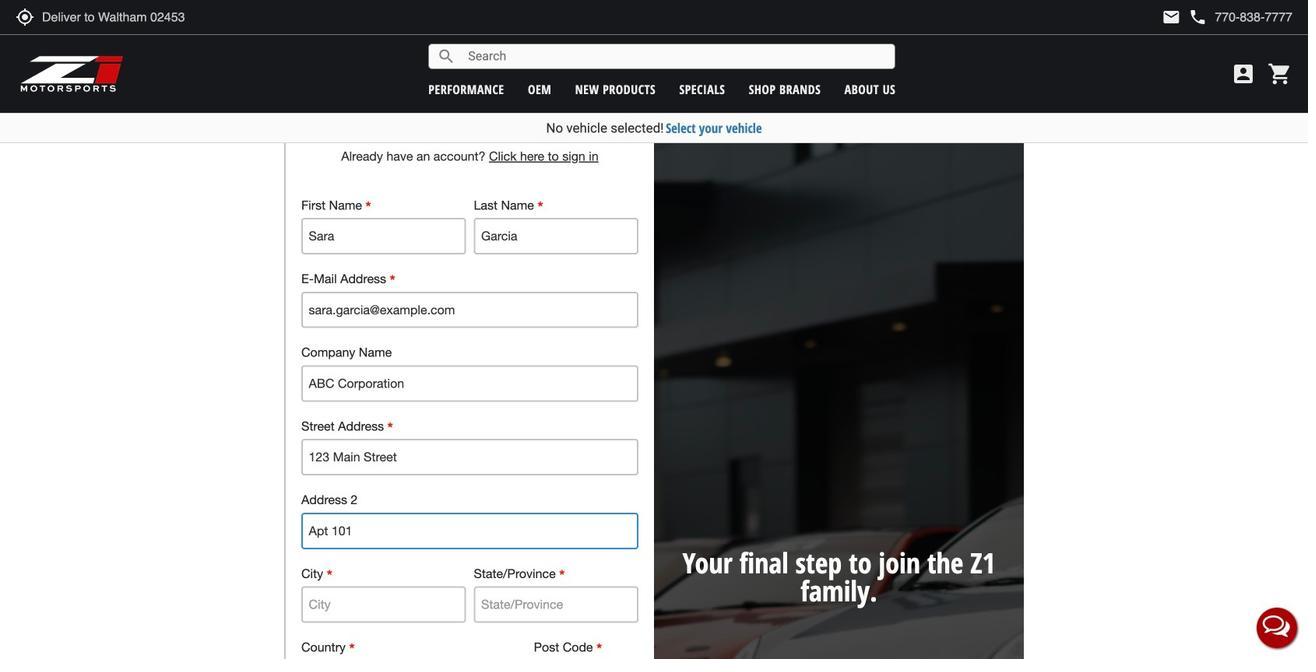 Task type: locate. For each thing, give the bounding box(es) containing it.
State/​Province text field
[[474, 587, 639, 623]]

Search search field
[[456, 44, 895, 68]]

Last Name text field
[[474, 218, 639, 255]]

City text field
[[301, 587, 466, 623]]

Company Name text field
[[301, 366, 639, 402]]



Task type: vqa. For each thing, say whether or not it's contained in the screenshot.
BRANDS
no



Task type: describe. For each thing, give the bounding box(es) containing it.
E-Mail Address text field
[[301, 292, 639, 328]]

Apartment, Suite or Bldg. text field
[[301, 513, 639, 550]]

Street Address text field
[[301, 439, 639, 476]]

z1 motorsports logo image
[[19, 55, 124, 93]]

First Name text field
[[301, 218, 466, 255]]



